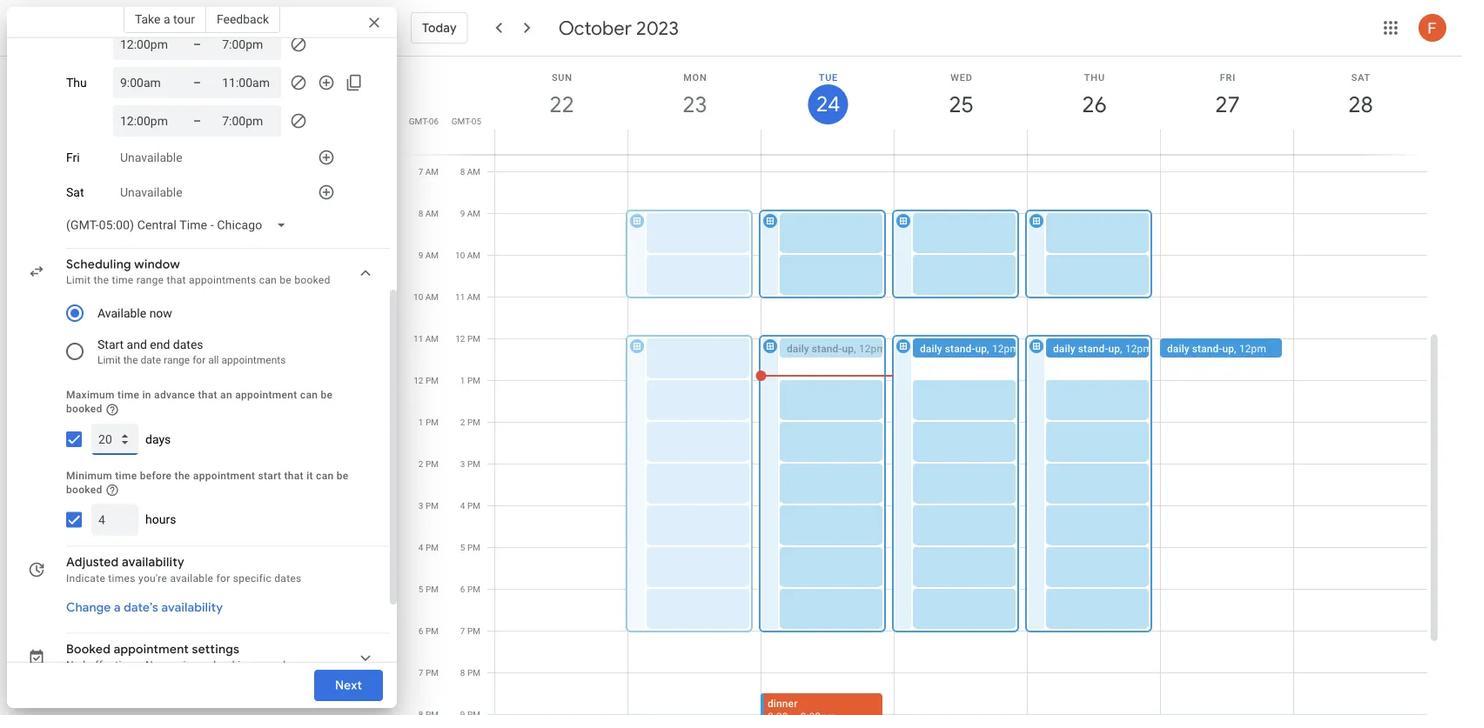 Task type: locate. For each thing, give the bounding box(es) containing it.
3 , from the left
[[1120, 343, 1123, 355]]

0 horizontal spatial be
[[280, 274, 292, 286]]

0 horizontal spatial 6
[[419, 626, 423, 637]]

11 am
[[455, 292, 480, 302], [413, 334, 439, 344]]

8 am down 7 am
[[418, 208, 439, 219]]

time
[[112, 274, 134, 286], [118, 389, 139, 401], [115, 470, 137, 482], [115, 660, 137, 672]]

be inside maximum time in advance that an appointment can be booked
[[321, 389, 333, 401]]

a left tour
[[164, 12, 170, 26]]

0 horizontal spatial fri
[[66, 150, 80, 165]]

5
[[460, 543, 465, 553], [419, 585, 423, 595]]

be inside minimum time before the appointment start that it can be booked
[[337, 470, 349, 482]]

booked inside the scheduling window limit the time range that appointments can be booked
[[294, 274, 330, 286]]

3 daily from the left
[[1053, 343, 1076, 355]]

0 vertical spatial appointments
[[189, 274, 256, 286]]

1 vertical spatial for
[[216, 572, 230, 585]]

1 vertical spatial 9 am
[[418, 250, 439, 261]]

0 vertical spatial for
[[192, 354, 206, 366]]

1 vertical spatial be
[[321, 389, 333, 401]]

8 am
[[460, 167, 480, 177], [418, 208, 439, 219]]

be
[[280, 274, 292, 286], [321, 389, 333, 401], [337, 470, 349, 482]]

appointment up ·
[[114, 642, 189, 658]]

1 vertical spatial 2 pm
[[419, 459, 439, 470]]

4 pm
[[460, 501, 480, 511], [419, 543, 439, 553]]

11
[[455, 292, 465, 302], [413, 334, 423, 344]]

Maximum days in advance that an appointment can be booked number field
[[98, 424, 131, 455]]

that inside maximum time in advance that an appointment can be booked
[[198, 389, 217, 401]]

1 no from the left
[[66, 660, 80, 672]]

1 vertical spatial fri
[[66, 150, 80, 165]]

gmt- for 05
[[452, 116, 472, 126]]

1 vertical spatial dates
[[274, 572, 302, 585]]

1 vertical spatial sat
[[66, 185, 84, 200]]

a for change
[[114, 600, 121, 616]]

that left it
[[284, 470, 304, 482]]

1
[[460, 376, 465, 386], [419, 417, 423, 428]]

appointment left start
[[193, 470, 255, 482]]

1 horizontal spatial 5
[[460, 543, 465, 553]]

7 pm left 8 pm
[[419, 668, 439, 679]]

in
[[142, 389, 151, 401]]

time down scheduling
[[112, 274, 134, 286]]

sat for sat 28
[[1352, 72, 1371, 83]]

1 horizontal spatial limit
[[97, 354, 121, 366]]

0 vertical spatial availability
[[122, 555, 185, 571]]

gmt-
[[409, 116, 429, 126], [452, 116, 472, 126]]

– left end time on thursdays text field
[[193, 114, 201, 128]]

the for time
[[175, 470, 190, 482]]

appointment right an
[[235, 389, 297, 401]]

appointments right all
[[222, 354, 286, 366]]

the down the "and"
[[123, 354, 138, 366]]

2 vertical spatial 7
[[419, 668, 423, 679]]

scheduling
[[66, 257, 131, 272]]

saturday, october 28 element
[[1341, 84, 1381, 124]]

minimum
[[66, 470, 112, 482]]

availability up the you're
[[122, 555, 185, 571]]

time inside booked appointment settings no buffer time · no maximum bookings per day
[[115, 660, 137, 672]]

booked inside minimum time before the appointment start that it can be booked
[[66, 484, 102, 496]]

1 horizontal spatial 1
[[460, 376, 465, 386]]

8 pm
[[460, 668, 480, 679]]

no down the booked
[[66, 660, 80, 672]]

1 gmt- from the left
[[409, 116, 429, 126]]

the right before
[[175, 470, 190, 482]]

sat up scheduling
[[66, 185, 84, 200]]

that
[[167, 274, 186, 286], [198, 389, 217, 401], [284, 470, 304, 482]]

0 vertical spatial appointment
[[235, 389, 297, 401]]

2 vertical spatial –
[[193, 114, 201, 128]]

1 horizontal spatial 1 pm
[[460, 376, 480, 386]]

05
[[472, 116, 481, 126]]

limit down scheduling
[[66, 274, 91, 286]]

1 unavailable from the top
[[120, 150, 183, 165]]

0 horizontal spatial 3
[[419, 501, 423, 511]]

0 vertical spatial dates
[[173, 337, 203, 352]]

0 vertical spatial 2 pm
[[460, 417, 480, 428]]

thu inside thu 26
[[1084, 72, 1105, 83]]

an
[[220, 389, 232, 401]]

availability down available
[[161, 600, 223, 616]]

,
[[854, 343, 856, 355], [987, 343, 990, 355], [1120, 343, 1123, 355], [1234, 343, 1237, 355]]

1 vertical spatial 10 am
[[413, 292, 439, 302]]

10 am
[[455, 250, 480, 261], [413, 292, 439, 302]]

fri inside fri 27
[[1220, 72, 1236, 83]]

no right ·
[[146, 660, 159, 672]]

1 vertical spatial that
[[198, 389, 217, 401]]

dates right end
[[173, 337, 203, 352]]

– down tour
[[193, 37, 201, 51]]

25 column header
[[894, 57, 1028, 155]]

available now
[[97, 306, 172, 320]]

a left date's
[[114, 600, 121, 616]]

0 vertical spatial 11
[[455, 292, 465, 302]]

availability inside button
[[161, 600, 223, 616]]

that for time
[[284, 470, 304, 482]]

–
[[193, 37, 201, 51], [193, 75, 201, 90], [193, 114, 201, 128]]

range
[[136, 274, 164, 286], [164, 354, 190, 366]]

1 vertical spatial 4
[[419, 543, 423, 553]]

27 column header
[[1160, 57, 1294, 155]]

7 up 8 pm
[[460, 626, 465, 637]]

1 – from the top
[[193, 37, 201, 51]]

0 horizontal spatial 12
[[414, 376, 423, 386]]

0 horizontal spatial 3 pm
[[419, 501, 439, 511]]

– for end time on thursdays text field
[[193, 114, 201, 128]]

1 horizontal spatial 9 am
[[460, 208, 480, 219]]

start and end dates limit the date range for all appointments
[[97, 337, 286, 366]]

8 am right 7 am
[[460, 167, 480, 177]]

1 horizontal spatial a
[[164, 12, 170, 26]]

2 gmt- from the left
[[452, 116, 472, 126]]

thu for thu
[[66, 76, 87, 90]]

time left before
[[115, 470, 137, 482]]

can for time
[[316, 470, 334, 482]]

28 column header
[[1293, 57, 1428, 155]]

1 vertical spatial 8 am
[[418, 208, 439, 219]]

2 vertical spatial that
[[284, 470, 304, 482]]

take
[[135, 12, 161, 26]]

tuesday, october 24, today element
[[808, 84, 848, 124]]

the inside minimum time before the appointment start that it can be booked
[[175, 470, 190, 482]]

buffer
[[83, 660, 112, 672]]

time left ·
[[115, 660, 137, 672]]

1 stand- from the left
[[812, 343, 842, 355]]

0 horizontal spatial that
[[167, 274, 186, 286]]

End time on Thursdays text field
[[222, 111, 274, 131]]

1 horizontal spatial 2
[[460, 417, 465, 428]]

0 vertical spatial sat
[[1352, 72, 1371, 83]]

7 pm up 8 pm
[[460, 626, 480, 637]]

4 stand- from the left
[[1192, 343, 1223, 355]]

0 horizontal spatial a
[[114, 600, 121, 616]]

for left all
[[192, 354, 206, 366]]

2 up from the left
[[975, 343, 987, 355]]

up
[[842, 343, 854, 355], [975, 343, 987, 355], [1109, 343, 1120, 355], [1223, 343, 1234, 355]]

limit inside the scheduling window limit the time range that appointments can be booked
[[66, 274, 91, 286]]

range down the window at the top of the page
[[136, 274, 164, 286]]

0 vertical spatial unavailable
[[120, 150, 183, 165]]

1 horizontal spatial sat
[[1352, 72, 1371, 83]]

0 horizontal spatial 4 pm
[[419, 543, 439, 553]]

the for window
[[94, 274, 109, 286]]

0 vertical spatial 4 pm
[[460, 501, 480, 511]]

3 stand- from the left
[[1078, 343, 1109, 355]]

0 vertical spatial a
[[164, 12, 170, 26]]

sat inside sat 28
[[1352, 72, 1371, 83]]

appointments
[[189, 274, 256, 286], [222, 354, 286, 366]]

no
[[66, 660, 80, 672], [146, 660, 159, 672]]

1 horizontal spatial that
[[198, 389, 217, 401]]

0 vertical spatial 3 pm
[[460, 459, 480, 470]]

1 horizontal spatial be
[[321, 389, 333, 401]]

2 daily stand-up , 12pm from the left
[[920, 343, 1019, 355]]

option group
[[59, 294, 359, 371]]

2 start time on thursdays text field from the top
[[120, 111, 172, 131]]

23 column header
[[628, 57, 762, 155]]

can inside minimum time before the appointment start that it can be booked
[[316, 470, 334, 482]]

gmt- right 06
[[452, 116, 472, 126]]

1 horizontal spatial 10 am
[[455, 250, 480, 261]]

9
[[460, 208, 465, 219], [418, 250, 423, 261]]

1 pm
[[460, 376, 480, 386], [419, 417, 439, 428]]

maximum time in advance that an appointment can be booked
[[66, 389, 333, 415]]

be for window
[[280, 274, 292, 286]]

2 pm
[[460, 417, 480, 428], [419, 459, 439, 470]]

change a date's availability button
[[59, 592, 230, 624]]

6
[[460, 585, 465, 595], [419, 626, 423, 637]]

1 vertical spatial 1 pm
[[419, 417, 439, 428]]

1 vertical spatial appointment
[[193, 470, 255, 482]]

10
[[455, 250, 465, 261], [413, 292, 423, 302]]

range down end
[[164, 354, 190, 366]]

4 daily stand-up , 12pm from the left
[[1167, 343, 1267, 355]]

None field
[[59, 210, 301, 241]]

3 pm
[[460, 459, 480, 470], [419, 501, 439, 511]]

1 horizontal spatial 10
[[455, 250, 465, 261]]

3 – from the top
[[193, 114, 201, 128]]

0 vertical spatial that
[[167, 274, 186, 286]]

3
[[460, 459, 465, 470], [419, 501, 423, 511]]

22 column header
[[494, 57, 628, 155]]

1 , from the left
[[854, 343, 856, 355]]

limit
[[66, 274, 91, 286], [97, 354, 121, 366]]

availability
[[122, 555, 185, 571], [161, 600, 223, 616]]

limit down "start"
[[97, 354, 121, 366]]

appointments up the start and end dates limit the date range for all appointments
[[189, 274, 256, 286]]

1 vertical spatial –
[[193, 75, 201, 90]]

5 pm
[[460, 543, 480, 553], [419, 585, 439, 595]]

time left in
[[118, 389, 139, 401]]

gmt- left "gmt-05"
[[409, 116, 429, 126]]

1 horizontal spatial gmt-
[[452, 116, 472, 126]]

1 vertical spatial 11
[[413, 334, 423, 344]]

be inside the scheduling window limit the time range that appointments can be booked
[[280, 274, 292, 286]]

1 daily from the left
[[787, 343, 809, 355]]

that inside the scheduling window limit the time range that appointments can be booked
[[167, 274, 186, 286]]

0 horizontal spatial 2 pm
[[419, 459, 439, 470]]

1 vertical spatial start time on thursdays text field
[[120, 111, 172, 131]]

start
[[258, 470, 281, 482]]

0 vertical spatial 7 pm
[[460, 626, 480, 637]]

per
[[261, 660, 277, 672]]

1 12pm from the left
[[859, 343, 886, 355]]

2 vertical spatial be
[[337, 470, 349, 482]]

booked
[[294, 274, 330, 286], [66, 403, 102, 415], [66, 484, 102, 496]]

1 horizontal spatial 12 pm
[[455, 334, 480, 344]]

grid containing 22
[[404, 57, 1441, 716]]

7 down gmt-06
[[418, 167, 423, 177]]

7
[[418, 167, 423, 177], [460, 626, 465, 637], [419, 668, 423, 679]]

start
[[97, 337, 124, 352]]

0 horizontal spatial 5 pm
[[419, 585, 439, 595]]

0 vertical spatial start time on thursdays text field
[[120, 72, 172, 93]]

wednesday, october 25 element
[[941, 84, 981, 124]]

the down scheduling
[[94, 274, 109, 286]]

1 vertical spatial 6 pm
[[419, 626, 439, 637]]

2 horizontal spatial the
[[175, 470, 190, 482]]

a for take
[[164, 12, 170, 26]]

time inside minimum time before the appointment start that it can be booked
[[115, 470, 137, 482]]

4 , from the left
[[1234, 343, 1237, 355]]

0 vertical spatial limit
[[66, 274, 91, 286]]

be for time
[[337, 470, 349, 482]]

0 horizontal spatial 12 pm
[[414, 376, 439, 386]]

sat up the saturday, october 28 'element'
[[1352, 72, 1371, 83]]

7 left 8 pm
[[419, 668, 423, 679]]

bookings
[[214, 660, 258, 672]]

gmt- for 06
[[409, 116, 429, 126]]

1 horizontal spatial 3 pm
[[460, 459, 480, 470]]

the
[[94, 274, 109, 286], [123, 354, 138, 366], [175, 470, 190, 482]]

1 vertical spatial 12 pm
[[414, 376, 439, 386]]

1 horizontal spatial no
[[146, 660, 159, 672]]

appointment
[[235, 389, 297, 401], [193, 470, 255, 482], [114, 642, 189, 658]]

7 pm
[[460, 626, 480, 637], [419, 668, 439, 679]]

0 horizontal spatial 1
[[419, 417, 423, 428]]

1 vertical spatial 11 am
[[413, 334, 439, 344]]

appointments inside the start and end dates limit the date range for all appointments
[[222, 354, 286, 366]]

daily
[[787, 343, 809, 355], [920, 343, 942, 355], [1053, 343, 1076, 355], [1167, 343, 1190, 355]]

7 am
[[418, 167, 439, 177]]

dates right specific
[[274, 572, 302, 585]]

– left end time on thursdays text box
[[193, 75, 201, 90]]

0 vertical spatial 10
[[455, 250, 465, 261]]

4 daily from the left
[[1167, 343, 1190, 355]]

1 vertical spatial 5 pm
[[419, 585, 439, 595]]

availability inside adjusted availability indicate times you're available for specific dates
[[122, 555, 185, 571]]

2 unavailable from the top
[[120, 185, 183, 200]]

0 vertical spatial can
[[259, 274, 277, 286]]

start time on thursdays text field for end time on thursdays text field
[[120, 111, 172, 131]]

sun 22
[[548, 72, 573, 119]]

0 horizontal spatial thu
[[66, 76, 87, 90]]

Start time on Thursdays text field
[[120, 72, 172, 93], [120, 111, 172, 131]]

1 horizontal spatial 12
[[455, 334, 465, 344]]

0 vertical spatial –
[[193, 37, 201, 51]]

0 vertical spatial 7
[[418, 167, 423, 177]]

2 – from the top
[[193, 75, 201, 90]]

1 vertical spatial 4 pm
[[419, 543, 439, 553]]

1 start time on thursdays text field from the top
[[120, 72, 172, 93]]

2 , from the left
[[987, 343, 990, 355]]

that left an
[[198, 389, 217, 401]]

8
[[460, 167, 465, 177], [418, 208, 423, 219], [460, 668, 465, 679]]

9 am
[[460, 208, 480, 219], [418, 250, 439, 261]]

grid
[[404, 57, 1441, 716]]

1 vertical spatial 6
[[419, 626, 423, 637]]

stand-
[[812, 343, 842, 355], [945, 343, 975, 355], [1078, 343, 1109, 355], [1192, 343, 1223, 355]]

0 horizontal spatial no
[[66, 660, 80, 672]]

that down the window at the top of the page
[[167, 274, 186, 286]]

october 2023
[[559, 16, 679, 40]]

that inside minimum time before the appointment start that it can be booked
[[284, 470, 304, 482]]

4
[[460, 501, 465, 511], [419, 543, 423, 553]]

fri
[[1220, 72, 1236, 83], [66, 150, 80, 165]]

hours
[[145, 513, 176, 527]]

2
[[460, 417, 465, 428], [419, 459, 423, 470]]

1 vertical spatial range
[[164, 354, 190, 366]]

monday, october 23 element
[[675, 84, 715, 124]]

for left specific
[[216, 572, 230, 585]]

unavailable
[[120, 150, 183, 165], [120, 185, 183, 200]]

0 vertical spatial fri
[[1220, 72, 1236, 83]]

thu for thu 26
[[1084, 72, 1105, 83]]

dates
[[173, 337, 203, 352], [274, 572, 302, 585]]

1 horizontal spatial for
[[216, 572, 230, 585]]

change a date's availability
[[66, 600, 223, 616]]

can inside the scheduling window limit the time range that appointments can be booked
[[259, 274, 277, 286]]

2 vertical spatial the
[[175, 470, 190, 482]]

2 vertical spatial booked
[[66, 484, 102, 496]]

the inside the scheduling window limit the time range that appointments can be booked
[[94, 274, 109, 286]]

28
[[1347, 90, 1372, 119]]

26 column header
[[1027, 57, 1161, 155]]

booked for window
[[294, 274, 330, 286]]

dates inside adjusted availability indicate times you're available for specific dates
[[274, 572, 302, 585]]

1 horizontal spatial 9
[[460, 208, 465, 219]]

can for window
[[259, 274, 277, 286]]



Task type: vqa. For each thing, say whether or not it's contained in the screenshot.
Birthdays tree item
no



Task type: describe. For each thing, give the bounding box(es) containing it.
maximum
[[162, 660, 211, 672]]

0 vertical spatial 12
[[455, 334, 465, 344]]

fri 27
[[1214, 72, 1239, 119]]

Start time on Wednesdays text field
[[120, 34, 172, 55]]

range inside the start and end dates limit the date range for all appointments
[[164, 354, 190, 366]]

0 vertical spatial 9
[[460, 208, 465, 219]]

before
[[140, 470, 172, 482]]

take a tour
[[135, 12, 195, 26]]

3 daily stand-up , 12pm from the left
[[1053, 343, 1153, 355]]

date's
[[124, 600, 158, 616]]

range inside the scheduling window limit the time range that appointments can be booked
[[136, 274, 164, 286]]

date
[[141, 354, 161, 366]]

0 vertical spatial 4
[[460, 501, 465, 511]]

1 vertical spatial 8
[[418, 208, 423, 219]]

1 vertical spatial 12
[[414, 376, 423, 386]]

for inside the start and end dates limit the date range for all appointments
[[192, 354, 206, 366]]

0 horizontal spatial 10
[[413, 292, 423, 302]]

3 12pm from the left
[[1125, 343, 1153, 355]]

2 daily from the left
[[920, 343, 942, 355]]

0 vertical spatial 5 pm
[[460, 543, 480, 553]]

24 column header
[[761, 57, 895, 155]]

1 vertical spatial 3
[[419, 501, 423, 511]]

next button
[[314, 665, 383, 707]]

0 horizontal spatial 11 am
[[413, 334, 439, 344]]

1 vertical spatial 7
[[460, 626, 465, 637]]

appointment inside minimum time before the appointment start that it can be booked
[[193, 470, 255, 482]]

time inside maximum time in advance that an appointment can be booked
[[118, 389, 139, 401]]

0 horizontal spatial 8 am
[[418, 208, 439, 219]]

0 horizontal spatial 5
[[419, 585, 423, 595]]

2 12pm from the left
[[992, 343, 1019, 355]]

end
[[150, 337, 170, 352]]

End time on Wednesdays text field
[[222, 34, 274, 55]]

booked
[[66, 642, 111, 658]]

indicate
[[66, 572, 105, 585]]

sat for sat
[[66, 185, 84, 200]]

0 vertical spatial 6
[[460, 585, 465, 595]]

0 horizontal spatial 2
[[419, 459, 423, 470]]

·
[[140, 660, 143, 672]]

thu 26
[[1081, 72, 1106, 119]]

1 vertical spatial 3 pm
[[419, 501, 439, 511]]

mon 23
[[681, 72, 707, 119]]

october
[[559, 16, 632, 40]]

2 no from the left
[[146, 660, 159, 672]]

for inside adjusted availability indicate times you're available for specific dates
[[216, 572, 230, 585]]

advance
[[154, 389, 195, 401]]

sat 28
[[1347, 72, 1372, 119]]

thursday, october 26 element
[[1075, 84, 1115, 124]]

0 vertical spatial 9 am
[[460, 208, 480, 219]]

23
[[681, 90, 706, 119]]

dinner button
[[761, 694, 883, 716]]

1 horizontal spatial 4 pm
[[460, 501, 480, 511]]

day
[[280, 660, 297, 672]]

feedback
[[217, 12, 269, 26]]

sun
[[552, 72, 573, 83]]

End time on Thursdays text field
[[222, 72, 274, 93]]

all
[[208, 354, 219, 366]]

0 vertical spatial 3
[[460, 459, 465, 470]]

available
[[97, 306, 146, 320]]

26
[[1081, 90, 1106, 119]]

adjusted availability indicate times you're available for specific dates
[[66, 555, 302, 585]]

now
[[149, 306, 172, 320]]

0 vertical spatial 10 am
[[455, 250, 480, 261]]

25
[[948, 90, 973, 119]]

0 vertical spatial 1 pm
[[460, 376, 480, 386]]

1 daily stand-up , 12pm from the left
[[787, 343, 886, 355]]

adjusted
[[66, 555, 119, 571]]

0 vertical spatial 6 pm
[[460, 585, 480, 595]]

today
[[422, 20, 457, 36]]

mon
[[683, 72, 707, 83]]

wed
[[951, 72, 973, 83]]

specific
[[233, 572, 272, 585]]

time inside the scheduling window limit the time range that appointments can be booked
[[112, 274, 134, 286]]

tue
[[819, 72, 838, 83]]

0 vertical spatial 12 pm
[[455, 334, 480, 344]]

start time on thursdays text field for end time on thursdays text box
[[120, 72, 172, 93]]

window
[[134, 257, 180, 272]]

22
[[548, 90, 573, 119]]

gmt-05
[[452, 116, 481, 126]]

dinner
[[768, 698, 798, 710]]

dates inside the start and end dates limit the date range for all appointments
[[173, 337, 203, 352]]

gmt-06
[[409, 116, 439, 126]]

unavailable for fri
[[120, 150, 183, 165]]

0 horizontal spatial 9
[[418, 250, 423, 261]]

4 up from the left
[[1223, 343, 1234, 355]]

– for end time on wednesdays text box
[[193, 37, 201, 51]]

1 horizontal spatial 7 pm
[[460, 626, 480, 637]]

0 horizontal spatial 4
[[419, 543, 423, 553]]

maximum
[[66, 389, 115, 401]]

booked for time
[[66, 484, 102, 496]]

1 vertical spatial 1
[[419, 417, 423, 428]]

appointment inside booked appointment settings no buffer time · no maximum bookings per day
[[114, 642, 189, 658]]

take a tour button
[[124, 5, 206, 33]]

days
[[145, 432, 171, 446]]

wed 25
[[948, 72, 973, 119]]

friday, october 27 element
[[1208, 84, 1248, 124]]

0 vertical spatial 1
[[460, 376, 465, 386]]

tue 24
[[815, 72, 839, 118]]

24
[[815, 91, 839, 118]]

appointments inside the scheduling window limit the time range that appointments can be booked
[[189, 274, 256, 286]]

available
[[170, 572, 213, 585]]

fri for fri
[[66, 150, 80, 165]]

minimum time before the appointment start that it can be booked
[[66, 470, 349, 496]]

06
[[429, 116, 439, 126]]

– for end time on thursdays text box
[[193, 75, 201, 90]]

that for window
[[167, 274, 186, 286]]

2 vertical spatial 8
[[460, 668, 465, 679]]

0 horizontal spatial 11
[[413, 334, 423, 344]]

change
[[66, 600, 111, 616]]

can inside maximum time in advance that an appointment can be booked
[[300, 389, 318, 401]]

sunday, october 22 element
[[542, 84, 582, 124]]

4 12pm from the left
[[1239, 343, 1267, 355]]

Minimum amount of hours before the start of the appointment that it can be booked number field
[[98, 505, 131, 536]]

booked inside maximum time in advance that an appointment can be booked
[[66, 403, 102, 415]]

1 vertical spatial 7 pm
[[419, 668, 439, 679]]

scheduling window limit the time range that appointments can be booked
[[66, 257, 330, 286]]

0 horizontal spatial 9 am
[[418, 250, 439, 261]]

feedback button
[[206, 5, 280, 33]]

times
[[108, 572, 136, 585]]

0 horizontal spatial 10 am
[[413, 292, 439, 302]]

you're
[[138, 572, 167, 585]]

limit inside the start and end dates limit the date range for all appointments
[[97, 354, 121, 366]]

tour
[[173, 12, 195, 26]]

and
[[127, 337, 147, 352]]

2023
[[636, 16, 679, 40]]

27
[[1214, 90, 1239, 119]]

fri for fri 27
[[1220, 72, 1236, 83]]

unavailable for sat
[[120, 185, 183, 200]]

booked appointment settings no buffer time · no maximum bookings per day
[[66, 642, 297, 672]]

settings
[[192, 642, 239, 658]]

1 horizontal spatial 8 am
[[460, 167, 480, 177]]

1 horizontal spatial 11 am
[[455, 292, 480, 302]]

appointment inside maximum time in advance that an appointment can be booked
[[235, 389, 297, 401]]

option group containing available now
[[59, 294, 359, 371]]

2 stand- from the left
[[945, 343, 975, 355]]

0 vertical spatial 8
[[460, 167, 465, 177]]

1 horizontal spatial 11
[[455, 292, 465, 302]]

0 horizontal spatial 1 pm
[[419, 417, 439, 428]]

today button
[[411, 7, 468, 49]]

0 vertical spatial 2
[[460, 417, 465, 428]]

next
[[335, 678, 362, 694]]

it
[[307, 470, 313, 482]]

the inside the start and end dates limit the date range for all appointments
[[123, 354, 138, 366]]

3 up from the left
[[1109, 343, 1120, 355]]

1 up from the left
[[842, 343, 854, 355]]



